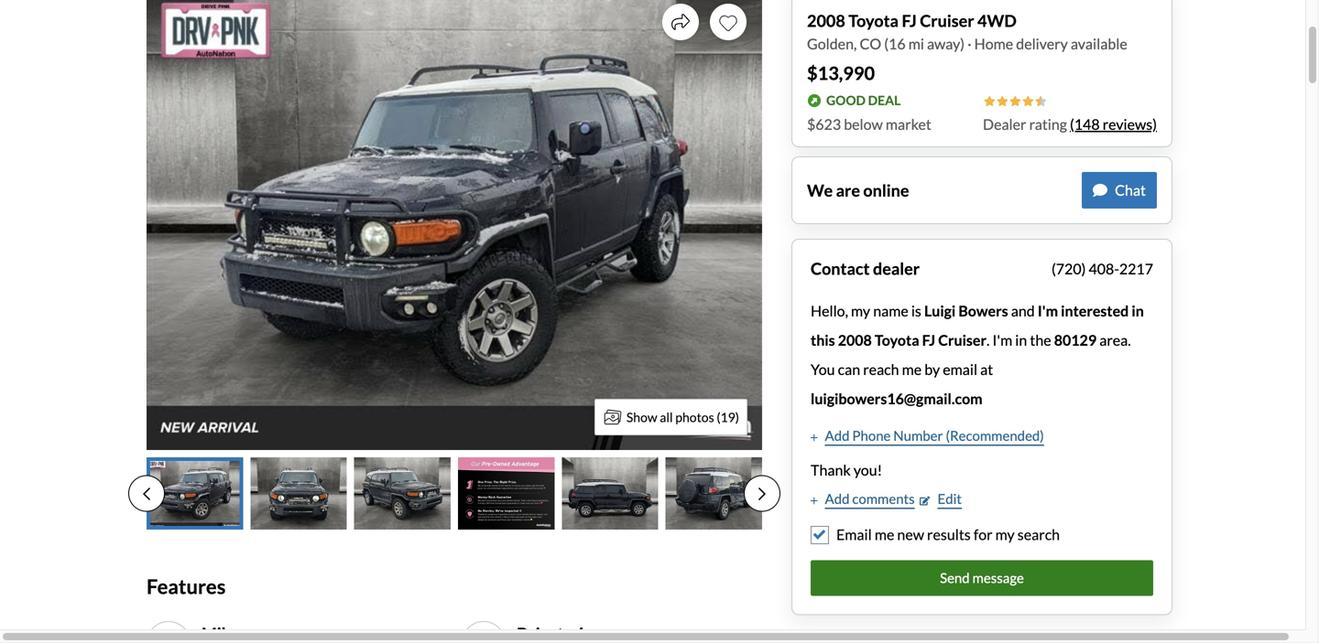 Task type: vqa. For each thing, say whether or not it's contained in the screenshot.
mileage,
no



Task type: locate. For each thing, give the bounding box(es) containing it.
bowers
[[958, 302, 1008, 320]]

communications
[[810, 644, 889, 644]]

in down the 2217
[[1132, 302, 1144, 320]]

plus image
[[811, 497, 818, 506]]

2008 toyota fj cruiser 4wd golden, co (16 mi away) · home delivery available
[[807, 11, 1127, 53]]

add phone number (recommended)
[[825, 428, 1044, 444]]

cruiser up the email
[[938, 332, 987, 349]]

the left vehicle's
[[993, 644, 1009, 644]]

from right submitting
[[891, 644, 914, 644]]

you
[[811, 361, 835, 379]]

view vehicle photo 6 image
[[666, 458, 762, 530]]

1 vertical spatial and
[[1084, 644, 1102, 644]]

on
[[992, 630, 1005, 644]]

(148
[[1070, 115, 1100, 133]]

you!
[[854, 462, 882, 480]]

fj up by
[[922, 332, 935, 349]]

$623 below market
[[807, 115, 931, 133]]

phone
[[852, 428, 891, 444]]

2217
[[1119, 260, 1153, 278]]

1 horizontal spatial me
[[902, 361, 922, 379]]

i'm right '.'
[[992, 332, 1012, 349]]

away)
[[927, 35, 965, 53]]

me left by
[[902, 361, 922, 379]]

0 horizontal spatial me
[[875, 526, 894, 544]]

fj inside 2008 toyota fj cruiser 4wd golden, co (16 mi away) · home delivery available
[[902, 11, 917, 31]]

1 vertical spatial me
[[875, 526, 894, 544]]

2 horizontal spatial from
[[1104, 644, 1127, 644]]

cruiser inside 2008 toyota fj cruiser 4wd golden, co (16 mi away) · home delivery available
[[920, 11, 974, 31]]

my right for
[[995, 526, 1015, 544]]

add right plus image on the bottom of the page
[[825, 491, 850, 507]]

tab list
[[128, 458, 780, 530]]

plus image
[[811, 433, 818, 443]]

2 add from the top
[[825, 491, 850, 507]]

my left contact at the bottom right of the page
[[878, 630, 893, 644]]

delivery
[[1016, 35, 1068, 53]]

0 horizontal spatial fj
[[902, 11, 917, 31]]

2008
[[807, 11, 845, 31], [838, 332, 872, 349]]

we
[[807, 180, 833, 201]]

1 horizontal spatial in
[[1132, 302, 1144, 320]]

fj for 4wd
[[902, 11, 917, 31]]

1 vertical spatial the
[[993, 644, 1009, 644]]

me
[[902, 361, 922, 379], [875, 526, 894, 544]]

0 vertical spatial toyota
[[848, 11, 899, 31]]

1 vertical spatial my
[[995, 526, 1015, 544]]

the left "80129"
[[1030, 332, 1051, 349]]

1 horizontal spatial my
[[878, 630, 893, 644]]

i'm up "80129"
[[1038, 302, 1058, 320]]

the
[[1030, 332, 1051, 349], [993, 644, 1009, 644]]

0 horizontal spatial my
[[851, 302, 870, 320]]

$13,990
[[807, 62, 875, 84]]

email me new results for my search
[[836, 526, 1060, 544]]

golden,
[[807, 35, 857, 53]]

view vehicle photo 3 image
[[354, 458, 451, 530]]

add
[[825, 428, 850, 444], [825, 491, 850, 507]]

cargurus, left on
[[916, 644, 966, 644]]

toyota inside 2008 toyota fj cruiser 4wd golden, co (16 mi away) · home delivery available
[[848, 11, 899, 31]]

fj
[[902, 11, 917, 31], [922, 332, 935, 349]]

deal
[[868, 93, 901, 108]]

toyota
[[848, 11, 899, 31], [875, 332, 919, 349]]

fj up mi
[[902, 11, 917, 31]]

edit image
[[920, 497, 930, 506]]

add inside the add phone number (recommended) button
[[825, 428, 850, 444]]

mileage image
[[154, 629, 183, 644]]

1 horizontal spatial from
[[968, 644, 991, 644]]

search
[[1017, 526, 1060, 544]]

information
[[933, 630, 990, 644]]

2008 inside 2008 toyota fj cruiser 4wd golden, co (16 mi away) · home delivery available
[[807, 11, 845, 31]]

my left name
[[851, 302, 870, 320]]

hello,
[[811, 302, 848, 320]]

name
[[873, 302, 908, 320]]

1 vertical spatial fj
[[922, 332, 935, 349]]

1 horizontal spatial the
[[1030, 332, 1051, 349]]

next page image
[[758, 487, 766, 502]]

1 vertical spatial in
[[1015, 332, 1027, 349]]

vehicle full photo image
[[147, 0, 762, 451]]

cruiser up away)
[[920, 11, 974, 31]]

reach
[[863, 361, 899, 379]]

in
[[1132, 302, 1144, 320], [1015, 332, 1027, 349]]

0 vertical spatial the
[[1030, 332, 1051, 349]]

0 vertical spatial me
[[902, 361, 922, 379]]

toyota down name
[[875, 332, 919, 349]]

i
[[1058, 630, 1062, 644]]

3 from from the left
[[1104, 644, 1127, 644]]

and right bowers
[[1011, 302, 1035, 320]]

dealer
[[983, 115, 1026, 133]]

view vehicle photo 5 image
[[562, 458, 658, 530]]

thank you!
[[811, 462, 882, 480]]

(19)
[[717, 410, 739, 425]]

send
[[940, 570, 970, 587]]

from right the to
[[1104, 644, 1127, 644]]

0 horizontal spatial i'm
[[992, 332, 1012, 349]]

0 vertical spatial add
[[825, 428, 850, 444]]

1 vertical spatial 2008
[[838, 332, 872, 349]]

view vehicle photo 4 image
[[458, 458, 554, 530]]

1 vertical spatial toyota
[[875, 332, 919, 349]]

0 horizontal spatial and
[[1011, 302, 1035, 320]]

1 add from the top
[[825, 428, 850, 444]]

toyota up co
[[848, 11, 899, 31]]

features
[[147, 575, 226, 599]]

and
[[1011, 302, 1035, 320], [1084, 644, 1102, 644]]

cruiser for .
[[938, 332, 987, 349]]

chat button
[[1082, 172, 1157, 209]]

1 horizontal spatial and
[[1084, 644, 1102, 644]]

add phone number (recommended) button
[[811, 426, 1044, 447]]

0 horizontal spatial in
[[1015, 332, 1027, 349]]

2 horizontal spatial my
[[995, 526, 1015, 544]]

drivetrain image
[[469, 629, 498, 644]]

1 vertical spatial cruiser
[[938, 332, 987, 349]]

0 vertical spatial in
[[1132, 302, 1144, 320]]

from
[[891, 644, 914, 644], [968, 644, 991, 644], [1104, 644, 1127, 644]]

cargurus,
[[1007, 630, 1056, 644], [916, 644, 966, 644]]

we are online
[[807, 180, 909, 201]]

2008 up the can
[[838, 332, 872, 349]]

online
[[863, 180, 909, 201]]

0 vertical spatial cruiser
[[920, 11, 974, 31]]

(recommended)
[[946, 428, 1044, 444]]

i'm
[[1038, 302, 1058, 320], [992, 332, 1012, 349]]

2 from from the left
[[968, 644, 991, 644]]

add inside add comments button
[[825, 491, 850, 507]]

2008 for .
[[838, 332, 872, 349]]

reviews)
[[1103, 115, 1157, 133]]

80129
[[1054, 332, 1097, 349]]

luigibowers16@gmail.com
[[811, 390, 983, 408]]

chat
[[1115, 181, 1146, 199]]

1 horizontal spatial cargurus,
[[1007, 630, 1056, 644]]

the inside by submitting my contact information on cargurus, i agree to receive communications from cargurus, from the vehicle's seller, and from th
[[993, 644, 1009, 644]]

me left new
[[875, 526, 894, 544]]

1 horizontal spatial i'm
[[1038, 302, 1058, 320]]

2 vertical spatial my
[[878, 630, 893, 644]]

from left on
[[968, 644, 991, 644]]

1 vertical spatial add
[[825, 491, 850, 507]]

my
[[851, 302, 870, 320], [995, 526, 1015, 544], [878, 630, 893, 644]]

1 vertical spatial i'm
[[992, 332, 1012, 349]]

and right seller, in the right of the page
[[1084, 644, 1102, 644]]

add right plus icon
[[825, 428, 850, 444]]

0 horizontal spatial cargurus,
[[916, 644, 966, 644]]

0 vertical spatial i'm
[[1038, 302, 1058, 320]]

2008 for 4wd
[[807, 11, 845, 31]]

fj for .
[[922, 332, 935, 349]]

1 horizontal spatial fj
[[922, 332, 935, 349]]

and inside by submitting my contact information on cargurus, i agree to receive communications from cargurus, from the vehicle's seller, and from th
[[1084, 644, 1102, 644]]

0 horizontal spatial the
[[993, 644, 1009, 644]]

show all photos (19) link
[[594, 399, 747, 436]]

receive
[[1105, 630, 1140, 644]]

0 vertical spatial and
[[1011, 302, 1035, 320]]

area. you can reach me by email at
[[811, 332, 1131, 379]]

2008 up golden,
[[807, 11, 845, 31]]

dealer rating (148 reviews)
[[983, 115, 1157, 133]]

0 vertical spatial fj
[[902, 11, 917, 31]]

cruiser
[[920, 11, 974, 31], [938, 332, 987, 349]]

0 horizontal spatial from
[[891, 644, 914, 644]]

show
[[626, 410, 657, 425]]

thank
[[811, 462, 851, 480]]

(16
[[884, 35, 906, 53]]

0 vertical spatial 2008
[[807, 11, 845, 31]]

in right '.'
[[1015, 332, 1027, 349]]

cargurus, left i
[[1007, 630, 1056, 644]]

i'm interested in this
[[811, 302, 1144, 349]]



Task type: describe. For each thing, give the bounding box(es) containing it.
in inside i'm interested in this
[[1132, 302, 1144, 320]]

contact
[[811, 259, 870, 279]]

seller,
[[1054, 644, 1082, 644]]

add comments button
[[811, 489, 915, 510]]

interested
[[1061, 302, 1129, 320]]

new
[[897, 526, 924, 544]]

good deal
[[826, 93, 901, 108]]

toyota for .
[[875, 332, 919, 349]]

available
[[1071, 35, 1127, 53]]

add for add phone number (recommended)
[[825, 428, 850, 444]]

comments
[[852, 491, 915, 507]]

to
[[1093, 630, 1103, 644]]

at
[[980, 361, 993, 379]]

photos
[[675, 410, 714, 425]]

submitting
[[825, 630, 876, 644]]

share image
[[671, 13, 690, 31]]

by submitting my contact information on cargurus, i agree to receive communications from cargurus, from the vehicle's seller, and from th
[[810, 630, 1150, 644]]

co
[[860, 35, 881, 53]]

prev page image
[[143, 487, 150, 502]]

me inside area. you can reach me by email at
[[902, 361, 922, 379]]

home
[[974, 35, 1013, 53]]

contact dealer
[[811, 259, 920, 279]]

408-
[[1089, 260, 1119, 278]]

view vehicle photo 2 image
[[250, 458, 347, 530]]

mi
[[908, 35, 924, 53]]

this
[[811, 332, 835, 349]]

(720) 408-2217
[[1052, 260, 1153, 278]]

results
[[927, 526, 971, 544]]

.
[[987, 332, 990, 349]]

by
[[810, 630, 822, 644]]

can
[[838, 361, 860, 379]]

toyota for 4wd
[[848, 11, 899, 31]]

1 from from the left
[[891, 644, 914, 644]]

comment image
[[1093, 183, 1108, 198]]

send message button
[[811, 561, 1153, 597]]

add comments
[[825, 491, 915, 507]]

dealer
[[873, 259, 920, 279]]

my inside by submitting my contact information on cargurus, i agree to receive communications from cargurus, from the vehicle's seller, and from th
[[878, 630, 893, 644]]

agree
[[1064, 630, 1091, 644]]

email
[[943, 361, 977, 379]]

·
[[967, 35, 971, 53]]

below
[[844, 115, 883, 133]]

rating
[[1029, 115, 1067, 133]]

send message
[[940, 570, 1024, 587]]

are
[[836, 180, 860, 201]]

2008 toyota fj cruiser . i'm in the 80129
[[838, 332, 1097, 349]]

(720)
[[1052, 260, 1086, 278]]

i'm inside i'm interested in this
[[1038, 302, 1058, 320]]

good
[[826, 93, 866, 108]]

all
[[660, 410, 673, 425]]

edit
[[938, 491, 962, 507]]

by
[[924, 361, 940, 379]]

hello, my name is luigi bowers and
[[811, 302, 1038, 320]]

is
[[911, 302, 921, 320]]

$623
[[807, 115, 841, 133]]

(148 reviews) button
[[1070, 114, 1157, 136]]

for
[[974, 526, 993, 544]]

area.
[[1099, 332, 1131, 349]]

message
[[972, 570, 1024, 587]]

4wd
[[977, 11, 1017, 31]]

cruiser for 4wd
[[920, 11, 974, 31]]

show all photos (19)
[[626, 410, 739, 425]]

luigi
[[924, 302, 956, 320]]

0 vertical spatial my
[[851, 302, 870, 320]]

view vehicle photo 1 image
[[147, 458, 243, 530]]

contact
[[895, 630, 931, 644]]

market
[[886, 115, 931, 133]]

number
[[893, 428, 943, 444]]

edit button
[[920, 489, 962, 510]]

add for add comments
[[825, 491, 850, 507]]

email
[[836, 526, 872, 544]]



